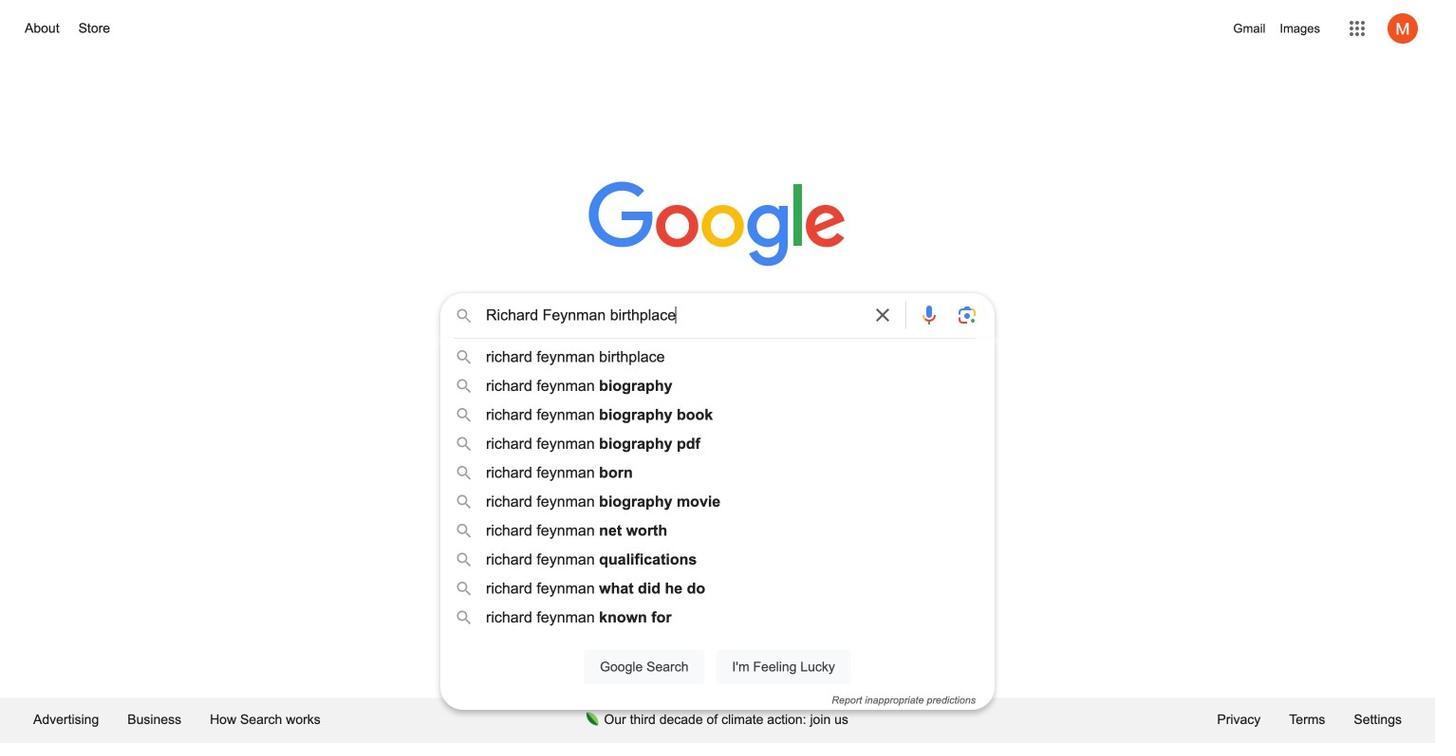 Task type: locate. For each thing, give the bounding box(es) containing it.
None search field
[[19, 288, 1417, 710]]

search by image image
[[956, 304, 979, 327]]

google image
[[589, 181, 847, 269]]

Search text field
[[486, 305, 860, 330]]

list box
[[441, 343, 995, 632]]



Task type: describe. For each thing, give the bounding box(es) containing it.
I'm Feeling Lucky submit
[[716, 650, 852, 685]]

search by voice image
[[918, 304, 941, 327]]



Task type: vqa. For each thing, say whether or not it's contained in the screenshot.
Add A Missing Place
no



